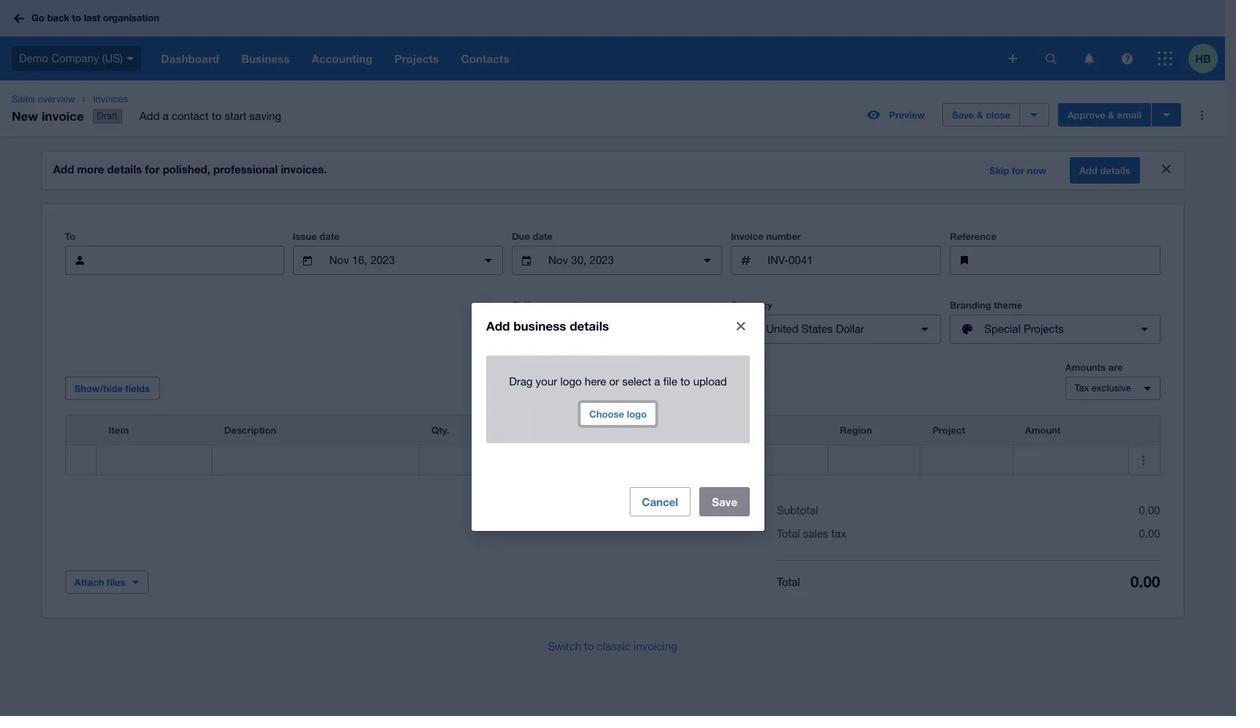 Task type: describe. For each thing, give the bounding box(es) containing it.
demo
[[19, 52, 48, 64]]

add for add
[[560, 321, 578, 333]]

to inside switch to classic invoicing button
[[584, 641, 594, 653]]

invoicing
[[634, 641, 677, 653]]

& for close
[[977, 109, 983, 121]]

add details button
[[1070, 158, 1140, 184]]

to
[[65, 231, 75, 242]]

projects
[[1024, 323, 1064, 335]]

add for add business details
[[486, 318, 510, 334]]

go back to last organisation link
[[9, 5, 168, 31]]

amount
[[1025, 425, 1061, 437]]

hb banner
[[0, 0, 1225, 81]]

add details
[[1079, 165, 1130, 177]]

go
[[31, 12, 45, 24]]

save for save
[[712, 495, 737, 509]]

invoices link
[[87, 92, 293, 107]]

classic
[[597, 641, 631, 653]]

Reference text field
[[985, 247, 1160, 275]]

close
[[986, 109, 1010, 121]]

draft
[[97, 111, 118, 122]]

1 horizontal spatial svg image
[[1084, 53, 1094, 64]]

tax for tax rate
[[724, 425, 740, 437]]

attach files
[[74, 577, 126, 589]]

sales overview
[[12, 94, 75, 105]]

choose
[[589, 408, 624, 420]]

organisation
[[103, 12, 159, 24]]

preview button
[[858, 103, 934, 127]]

Issue date text field
[[328, 247, 468, 275]]

tax
[[831, 528, 846, 541]]

contact
[[172, 110, 209, 122]]

account
[[609, 425, 647, 437]]

attach
[[74, 577, 104, 589]]

total for total sales tax
[[777, 528, 800, 541]]

united
[[766, 323, 798, 335]]

item
[[109, 425, 129, 437]]

add business details
[[486, 318, 609, 334]]

add business details dialog
[[472, 303, 764, 531]]

invoice
[[731, 231, 763, 242]]

0.00 for total sales tax
[[1139, 528, 1160, 541]]

qty.
[[431, 425, 449, 437]]

tax rate
[[724, 425, 760, 437]]

hb button
[[1188, 37, 1225, 81]]

add more details for polished, professional invoices. status
[[41, 152, 1184, 190]]

files
[[107, 577, 126, 589]]

upload
[[693, 375, 727, 388]]

save for save & close
[[952, 109, 974, 121]]

branding theme
[[950, 300, 1022, 311]]

add for add more details for polished, professional invoices.
[[53, 163, 74, 176]]

switch to classic invoicing
[[548, 641, 677, 653]]

approve & email button
[[1058, 103, 1151, 127]]

theme
[[994, 300, 1022, 311]]

invoices.
[[281, 163, 327, 176]]

exclusive
[[1092, 383, 1131, 394]]

number
[[766, 231, 801, 242]]

Due date text field
[[547, 247, 687, 275]]

dollar
[[836, 323, 864, 335]]

switch
[[548, 641, 581, 653]]

special
[[984, 323, 1021, 335]]

amounts
[[1065, 362, 1106, 374]]

(us)
[[102, 52, 123, 64]]

To text field
[[100, 247, 283, 275]]

add for add a contact to start saving
[[140, 110, 160, 122]]

tax exclusive button
[[1065, 377, 1160, 401]]

professional
[[213, 163, 278, 176]]

last
[[84, 12, 100, 24]]

description
[[224, 425, 276, 437]]

preview
[[889, 109, 925, 121]]

approve
[[1067, 109, 1105, 121]]

overview
[[38, 94, 75, 105]]

amounts are
[[1065, 362, 1123, 374]]

online payments
[[512, 300, 588, 311]]

Quantity field
[[420, 447, 481, 475]]

show/hide fields
[[74, 383, 150, 395]]

sales overview link
[[6, 92, 81, 107]]

united states dollar
[[766, 323, 864, 335]]

back
[[47, 12, 69, 24]]

date for issue date
[[320, 231, 340, 242]]

project
[[933, 425, 965, 437]]

details for add more details for polished, professional invoices.
[[107, 163, 142, 176]]

total for total
[[777, 576, 800, 588]]

cancel button
[[629, 487, 691, 517]]

price
[[493, 425, 517, 437]]

choose logo button
[[580, 402, 656, 426]]

email
[[1117, 109, 1142, 121]]

fields
[[125, 383, 150, 395]]

0 horizontal spatial a
[[163, 110, 169, 122]]

invoice
[[42, 108, 84, 123]]

more date options image
[[474, 246, 503, 275]]

invoice line item list element
[[65, 415, 1160, 476]]

reference
[[950, 231, 997, 242]]



Task type: locate. For each thing, give the bounding box(es) containing it.
& inside button
[[977, 109, 983, 121]]

special projects button
[[950, 315, 1160, 344]]

logo
[[560, 375, 582, 388], [627, 408, 647, 420]]

2 total from the top
[[777, 576, 800, 588]]

add right 'now'
[[1079, 165, 1097, 177]]

1 horizontal spatial save
[[952, 109, 974, 121]]

& for email
[[1108, 109, 1114, 121]]

add down payments
[[560, 321, 578, 333]]

1 date from the left
[[320, 231, 340, 242]]

tax down amounts
[[1075, 383, 1089, 394]]

total down total sales tax
[[777, 576, 800, 588]]

tax exclusive
[[1075, 383, 1131, 394]]

navigation
[[150, 37, 998, 81]]

demo company (us) button
[[0, 37, 150, 81]]

0 horizontal spatial &
[[977, 109, 983, 121]]

0 horizontal spatial save
[[712, 495, 737, 509]]

0.00 for subtotal
[[1139, 505, 1160, 517]]

0 horizontal spatial details
[[107, 163, 142, 176]]

add inside button
[[1079, 165, 1097, 177]]

1 horizontal spatial logo
[[627, 408, 647, 420]]

& left close
[[977, 109, 983, 121]]

add inside 'button'
[[560, 321, 578, 333]]

company
[[51, 52, 99, 64]]

subtotal
[[777, 505, 818, 517]]

0 horizontal spatial for
[[145, 163, 160, 176]]

Description text field
[[212, 447, 419, 475]]

1 & from the left
[[977, 109, 983, 121]]

1 vertical spatial total
[[777, 576, 800, 588]]

tax
[[1075, 383, 1089, 394], [724, 425, 740, 437]]

skip for now button
[[980, 159, 1055, 182]]

1 horizontal spatial for
[[1012, 165, 1025, 177]]

a
[[163, 110, 169, 122], [654, 375, 660, 388]]

0 horizontal spatial date
[[320, 231, 340, 242]]

date right issue
[[320, 231, 340, 242]]

demo company (us)
[[19, 52, 123, 64]]

1 horizontal spatial tax
[[1075, 383, 1089, 394]]

your
[[536, 375, 557, 388]]

save inside save & close button
[[952, 109, 974, 121]]

show/hide
[[74, 383, 123, 395]]

& inside button
[[1108, 109, 1114, 121]]

to left start
[[212, 110, 222, 122]]

0 vertical spatial svg image
[[14, 14, 24, 23]]

add inside dialog
[[486, 318, 510, 334]]

region
[[840, 425, 872, 437]]

save & close button
[[943, 103, 1020, 127]]

file
[[663, 375, 677, 388]]

1 vertical spatial 0.00
[[1139, 528, 1160, 541]]

date right due
[[533, 231, 553, 242]]

to
[[72, 12, 81, 24], [212, 110, 222, 122], [680, 375, 690, 388], [584, 641, 594, 653]]

online
[[512, 300, 541, 311]]

skip for now
[[989, 165, 1046, 177]]

date for due date
[[533, 231, 553, 242]]

tax for tax exclusive
[[1075, 383, 1089, 394]]

1 vertical spatial tax
[[724, 425, 740, 437]]

0 vertical spatial total
[[777, 528, 800, 541]]

svg image left go
[[14, 14, 24, 23]]

saving
[[250, 110, 281, 122]]

choose logo
[[589, 408, 647, 420]]

svg image
[[14, 14, 24, 23], [1084, 53, 1094, 64]]

select
[[622, 375, 651, 388]]

0 vertical spatial tax
[[1075, 383, 1089, 394]]

none
[[512, 320, 539, 333]]

1 vertical spatial logo
[[627, 408, 647, 420]]

1 horizontal spatial a
[[654, 375, 660, 388]]

total sales tax
[[777, 528, 846, 541]]

a inside dialog
[[654, 375, 660, 388]]

details for add business details
[[570, 318, 609, 334]]

issue
[[293, 231, 317, 242]]

svg image inside demo company (us) popup button
[[126, 57, 134, 61]]

business
[[513, 318, 566, 334]]

2 horizontal spatial details
[[1100, 165, 1130, 177]]

new
[[12, 108, 38, 123]]

add a contact to start saving
[[140, 110, 281, 122]]

1 total from the top
[[777, 528, 800, 541]]

navigation inside hb banner
[[150, 37, 998, 81]]

branding
[[950, 300, 991, 311]]

0 vertical spatial 0.00
[[1139, 505, 1160, 517]]

due date
[[512, 231, 553, 242]]

add button
[[551, 315, 605, 338]]

to right file
[[680, 375, 690, 388]]

add left more
[[53, 163, 74, 176]]

to left the last
[[72, 12, 81, 24]]

for inside "button"
[[1012, 165, 1025, 177]]

0 vertical spatial a
[[163, 110, 169, 122]]

2 & from the left
[[1108, 109, 1114, 121]]

for left polished,
[[145, 163, 160, 176]]

Invoice number text field
[[766, 247, 940, 275]]

& left email
[[1108, 109, 1114, 121]]

details right more
[[107, 163, 142, 176]]

0 horizontal spatial logo
[[560, 375, 582, 388]]

tax inside invoice line item list element
[[724, 425, 740, 437]]

hb
[[1195, 52, 1211, 65]]

0 horizontal spatial tax
[[724, 425, 740, 437]]

more date options image
[[693, 246, 722, 275]]

1 vertical spatial save
[[712, 495, 737, 509]]

save inside save button
[[712, 495, 737, 509]]

date
[[320, 231, 340, 242], [533, 231, 553, 242]]

issue date
[[293, 231, 340, 242]]

due
[[512, 231, 530, 242]]

to inside add business details dialog
[[680, 375, 690, 388]]

a left file
[[654, 375, 660, 388]]

tax left rate
[[724, 425, 740, 437]]

to right switch
[[584, 641, 594, 653]]

save right "cancel" button
[[712, 495, 737, 509]]

0.00
[[1139, 505, 1160, 517], [1139, 528, 1160, 541], [1130, 573, 1160, 592]]

close image
[[726, 312, 756, 341]]

to inside go back to last organisation link
[[72, 12, 81, 24]]

logo up account
[[627, 408, 647, 420]]

logo left "here" at the left of the page
[[560, 375, 582, 388]]

add left none
[[486, 318, 510, 334]]

1 horizontal spatial &
[[1108, 109, 1114, 121]]

details down payments
[[570, 318, 609, 334]]

2 date from the left
[[533, 231, 553, 242]]

1 vertical spatial a
[[654, 375, 660, 388]]

states
[[801, 323, 833, 335]]

svg image inside go back to last organisation link
[[14, 14, 24, 23]]

tax inside the tax exclusive popup button
[[1075, 383, 1089, 394]]

1 horizontal spatial details
[[570, 318, 609, 334]]

sales
[[803, 528, 828, 541]]

&
[[977, 109, 983, 121], [1108, 109, 1114, 121]]

add left contact on the left
[[140, 110, 160, 122]]

or
[[609, 375, 619, 388]]

united states dollar button
[[731, 315, 941, 344]]

invoice number element
[[731, 246, 941, 275]]

details
[[107, 163, 142, 176], [1100, 165, 1130, 177], [570, 318, 609, 334]]

skip
[[989, 165, 1009, 177]]

2 vertical spatial 0.00
[[1130, 573, 1160, 592]]

are
[[1108, 362, 1123, 374]]

total
[[777, 528, 800, 541], [777, 576, 800, 588]]

0 vertical spatial logo
[[560, 375, 582, 388]]

details inside button
[[1100, 165, 1130, 177]]

rate
[[742, 425, 760, 437]]

save left close
[[952, 109, 974, 121]]

drag your logo here or select a file to upload
[[509, 375, 727, 388]]

drag
[[509, 375, 533, 388]]

total down subtotal
[[777, 528, 800, 541]]

currency
[[731, 300, 772, 311]]

details down approve & email in the right of the page
[[1100, 165, 1130, 177]]

0 horizontal spatial svg image
[[14, 14, 24, 23]]

1 horizontal spatial date
[[533, 231, 553, 242]]

add for add details
[[1079, 165, 1097, 177]]

details inside dialog
[[570, 318, 609, 334]]

switch to classic invoicing button
[[536, 633, 689, 662]]

add more details for polished, professional invoices.
[[53, 163, 327, 176]]

show/hide fields button
[[65, 377, 159, 401]]

for left 'now'
[[1012, 165, 1025, 177]]

Amount field
[[1013, 447, 1128, 475]]

0 vertical spatial save
[[952, 109, 974, 121]]

svg image up approve
[[1084, 53, 1094, 64]]

contact element
[[65, 246, 284, 275]]

save & close
[[952, 109, 1010, 121]]

attach files button
[[65, 571, 148, 595]]

approve & email
[[1067, 109, 1142, 121]]

start
[[225, 110, 247, 122]]

more
[[77, 163, 104, 176]]

here
[[585, 375, 606, 388]]

invoices
[[93, 94, 128, 105]]

svg image
[[1158, 51, 1172, 66], [1045, 53, 1056, 64], [1121, 53, 1132, 64], [1008, 54, 1017, 63], [126, 57, 134, 61]]

polished,
[[163, 163, 210, 176]]

a left contact on the left
[[163, 110, 169, 122]]

logo inside button
[[627, 408, 647, 420]]

1 vertical spatial svg image
[[1084, 53, 1094, 64]]



Task type: vqa. For each thing, say whether or not it's contained in the screenshot.
Hot on the left of page
no



